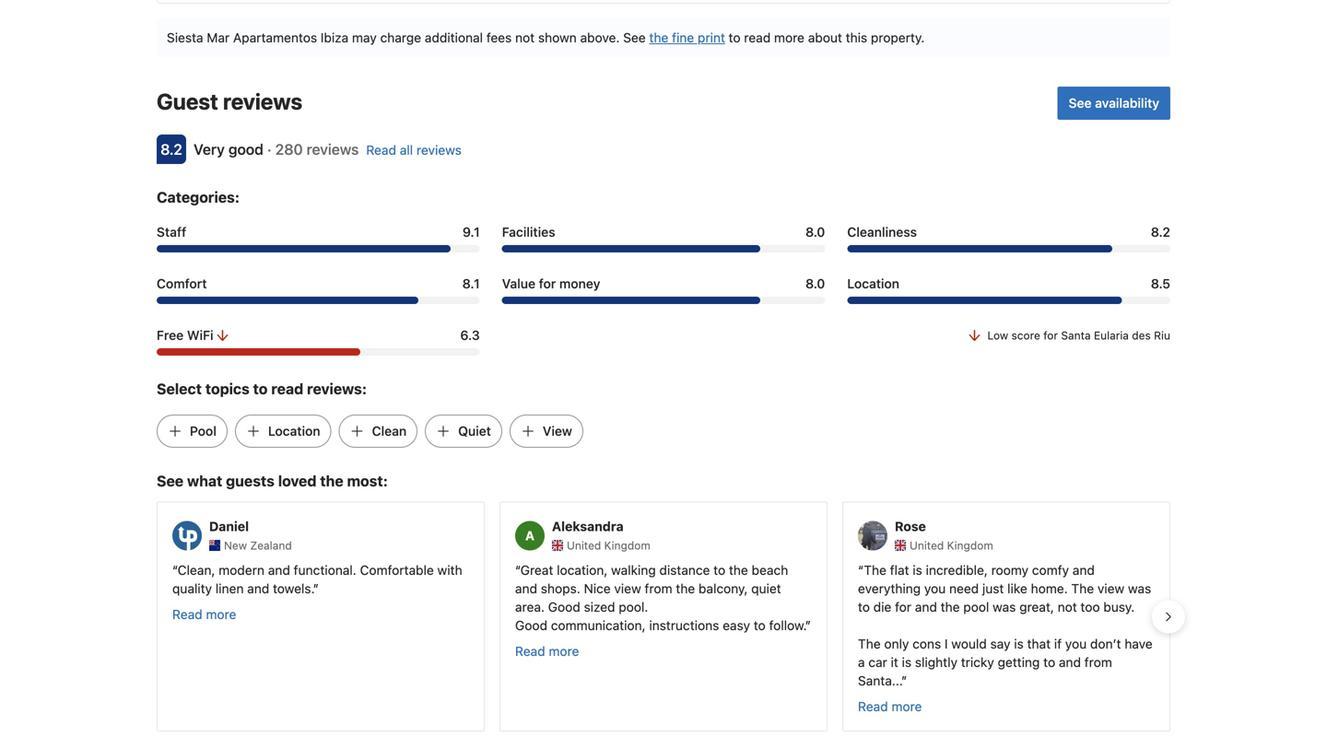 Task type: locate. For each thing, give the bounding box(es) containing it.
beach
[[752, 563, 789, 578]]

united down rose
[[910, 539, 944, 552]]

0 vertical spatial location
[[848, 276, 900, 291]]

from down walking
[[645, 581, 673, 597]]

united kingdom down aleksandra
[[567, 539, 651, 552]]

was down just
[[993, 600, 1016, 615]]

read down quality
[[172, 607, 203, 622]]

ibiza
[[321, 30, 349, 45]]

low
[[988, 329, 1009, 342]]

1 horizontal spatial not
[[1058, 600, 1078, 615]]

0 horizontal spatial "
[[313, 581, 319, 597]]

is
[[913, 563, 923, 578], [1014, 637, 1024, 652], [902, 655, 912, 670]]

see
[[623, 30, 646, 45], [1069, 95, 1092, 111], [157, 472, 184, 490]]

staff 9.1 meter
[[157, 245, 480, 253]]

" for " great location, walking distance to the beach and shops. nice view from the balcony, quiet area. good sized pool. good communication, instructions easy to follow. "
[[515, 563, 521, 578]]

and
[[268, 563, 290, 578], [1073, 563, 1095, 578], [247, 581, 269, 597], [515, 581, 538, 597], [915, 600, 938, 615], [1059, 655, 1081, 670]]

pool
[[190, 424, 217, 439]]

riu
[[1154, 329, 1171, 342]]

2 vertical spatial read more button
[[858, 698, 922, 716]]

1 " from the left
[[172, 563, 178, 578]]

8.5
[[1151, 276, 1171, 291]]

kingdom
[[605, 539, 651, 552], [947, 539, 994, 552]]

0 horizontal spatial from
[[645, 581, 673, 597]]

0 vertical spatial for
[[539, 276, 556, 291]]

more for great location, walking distance to the beach and shops. nice view from the balcony, quiet area. good sized pool. good communication, instructions easy to follow.
[[549, 644, 579, 659]]

" down only
[[902, 674, 908, 689]]

2 horizontal spatial see
[[1069, 95, 1092, 111]]

easy
[[723, 618, 750, 633]]

was
[[1128, 581, 1152, 597], [993, 600, 1016, 615]]

2 vertical spatial for
[[895, 600, 912, 615]]

reviews right all
[[417, 142, 462, 158]]

towels.
[[273, 581, 313, 597]]

to right topics
[[253, 380, 268, 398]]

1 horizontal spatial see
[[623, 30, 646, 45]]

1 horizontal spatial united kingdom image
[[895, 540, 906, 551]]

and down if
[[1059, 655, 1081, 670]]

" inside the " great location, walking distance to the beach and shops. nice view from the balcony, quiet area. good sized pool. good communication, instructions easy to follow. "
[[515, 563, 521, 578]]

0 vertical spatial 8.2
[[161, 141, 182, 158]]

0 horizontal spatial location
[[268, 424, 320, 439]]

the
[[649, 30, 669, 45], [320, 472, 344, 490], [729, 563, 748, 578], [676, 581, 695, 597], [941, 600, 960, 615]]

read for " great location, walking distance to the beach and shops. nice view from the balcony, quiet area. good sized pool. good communication, instructions easy to follow. "
[[515, 644, 545, 659]]

2 vertical spatial "
[[902, 674, 908, 689]]

2 horizontal spatial for
[[1044, 329, 1058, 342]]

read
[[366, 142, 396, 158], [172, 607, 203, 622], [515, 644, 545, 659], [858, 699, 888, 715]]

fees
[[487, 30, 512, 45]]

the up too on the right bottom
[[1072, 581, 1094, 597]]

0 vertical spatial read more
[[172, 607, 236, 622]]

2 united kingdom from the left
[[910, 539, 994, 552]]

2 8.0 from the top
[[806, 276, 825, 291]]

reviews right 280
[[307, 141, 359, 158]]

united kingdom up incredible,
[[910, 539, 994, 552]]

0 horizontal spatial not
[[515, 30, 535, 45]]

see right above.
[[623, 30, 646, 45]]

" down functional.
[[313, 581, 319, 597]]

" clean, modern and functional. comfortable with quality linen and towels.
[[172, 563, 462, 597]]

1 horizontal spatial read more button
[[515, 643, 579, 661]]

2 horizontal spatial read more
[[858, 699, 922, 715]]

" inside " the flat is incredible, roomy comfy and everything you need just like home. the view was to die for and the pool was great, not too busy. the only cons i would say is that if you don't have a car it is slightly tricky getting to and from santa...
[[858, 563, 864, 578]]

0 vertical spatial see
[[623, 30, 646, 45]]

0 horizontal spatial 8.2
[[161, 141, 182, 158]]

united down aleksandra
[[567, 539, 601, 552]]

280
[[275, 141, 303, 158]]

1 vertical spatial not
[[1058, 600, 1078, 615]]

this is a carousel with rotating slides. it displays featured reviews of the property. use next and previous buttons to navigate. region
[[142, 495, 1186, 739]]

1 united from the left
[[567, 539, 601, 552]]

low score for santa eularia des riu
[[988, 329, 1171, 342]]

only
[[885, 637, 909, 652]]

free wifi
[[157, 328, 213, 343]]

read right print
[[744, 30, 771, 45]]

linen
[[216, 581, 244, 597]]

instructions
[[649, 618, 719, 633]]

united for rose
[[910, 539, 944, 552]]

1 vertical spatial see
[[1069, 95, 1092, 111]]

location
[[848, 276, 900, 291], [268, 424, 320, 439]]

everything
[[858, 581, 921, 597]]

would
[[952, 637, 987, 652]]

may
[[352, 30, 377, 45]]

0 horizontal spatial united
[[567, 539, 601, 552]]

0 vertical spatial good
[[548, 600, 581, 615]]

all
[[400, 142, 413, 158]]

the up balcony,
[[729, 563, 748, 578]]

for right die
[[895, 600, 912, 615]]

what
[[187, 472, 223, 490]]

zealand
[[250, 539, 292, 552]]

is right say
[[1014, 637, 1024, 652]]

see left availability
[[1069, 95, 1092, 111]]

0 vertical spatial was
[[1128, 581, 1152, 597]]

from inside the " great location, walking distance to the beach and shops. nice view from the balcony, quiet area. good sized pool. good communication, instructions easy to follow. "
[[645, 581, 673, 597]]

pool.
[[619, 600, 648, 615]]

for right value
[[539, 276, 556, 291]]

8.2 up the 8.5
[[1151, 224, 1171, 240]]

1 horizontal spatial view
[[1098, 581, 1125, 597]]

" up everything
[[858, 563, 864, 578]]

comfy
[[1032, 563, 1070, 578]]

2 united kingdom image from the left
[[895, 540, 906, 551]]

1 vertical spatial read more
[[515, 644, 579, 659]]

categories:
[[157, 188, 240, 206]]

0 vertical spatial from
[[645, 581, 673, 597]]

is right "flat" on the right of the page
[[913, 563, 923, 578]]

wifi
[[187, 328, 213, 343]]

0 horizontal spatial united kingdom
[[567, 539, 651, 552]]

" up quality
[[172, 563, 178, 578]]

1 kingdom from the left
[[605, 539, 651, 552]]

1 horizontal spatial united
[[910, 539, 944, 552]]

1 vertical spatial is
[[1014, 637, 1024, 652]]

print
[[698, 30, 725, 45]]

1 united kingdom image from the left
[[552, 540, 563, 551]]

8.2 left the very
[[161, 141, 182, 158]]

0 horizontal spatial kingdom
[[605, 539, 651, 552]]

0 horizontal spatial read more
[[172, 607, 236, 622]]

view up pool.
[[614, 581, 641, 597]]

1 vertical spatial you
[[1066, 637, 1087, 652]]

1 horizontal spatial 8.2
[[1151, 224, 1171, 240]]

read
[[744, 30, 771, 45], [271, 380, 304, 398]]

1 horizontal spatial read more
[[515, 644, 579, 659]]

2 horizontal spatial "
[[902, 674, 908, 689]]

more down 'santa...'
[[892, 699, 922, 715]]

you right if
[[1066, 637, 1087, 652]]

cleanliness 8.2 meter
[[848, 245, 1171, 253]]

1 horizontal spatial for
[[895, 600, 912, 615]]

most:
[[347, 472, 388, 490]]

1 vertical spatial from
[[1085, 655, 1113, 670]]

read down 'santa...'
[[858, 699, 888, 715]]

this
[[846, 30, 868, 45]]

united kingdom image for rose
[[895, 540, 906, 551]]

3 " from the left
[[858, 563, 864, 578]]

2 horizontal spatial read more button
[[858, 698, 922, 716]]

from down don't
[[1085, 655, 1113, 670]]

8.0 for facilities
[[806, 224, 825, 240]]

1 horizontal spatial location
[[848, 276, 900, 291]]

guest reviews element
[[157, 87, 1051, 116]]

mar
[[207, 30, 230, 45]]

and up "area."
[[515, 581, 538, 597]]

2 view from the left
[[1098, 581, 1125, 597]]

" inside the " clean, modern and functional. comfortable with quality linen and towels.
[[172, 563, 178, 578]]

aleksandra
[[552, 519, 624, 534]]

0 horizontal spatial you
[[925, 581, 946, 597]]

and inside the " great location, walking distance to the beach and shops. nice view from the balcony, quiet area. good sized pool. good communication, instructions easy to follow. "
[[515, 581, 538, 597]]

apartamentos
[[233, 30, 317, 45]]

united kingdom for aleksandra
[[567, 539, 651, 552]]

good
[[548, 600, 581, 615], [515, 618, 548, 633]]

read more button down 'santa...'
[[858, 698, 922, 716]]

2 " from the left
[[515, 563, 521, 578]]

" right easy
[[806, 618, 811, 633]]

united kingdom image down rose
[[895, 540, 906, 551]]

the down distance
[[676, 581, 695, 597]]

see availability
[[1069, 95, 1160, 111]]

0 horizontal spatial good
[[515, 618, 548, 633]]

1 vertical spatial good
[[515, 618, 548, 633]]

more down linen
[[206, 607, 236, 622]]

siesta
[[167, 30, 203, 45]]

2 kingdom from the left
[[947, 539, 994, 552]]

0 horizontal spatial was
[[993, 600, 1016, 615]]

read more for " clean, modern and functional. comfortable with quality linen and towels.
[[172, 607, 236, 622]]

8.0
[[806, 224, 825, 240], [806, 276, 825, 291]]

to left die
[[858, 600, 870, 615]]

kingdom for incredible,
[[947, 539, 994, 552]]

like
[[1008, 581, 1028, 597]]

to right easy
[[754, 618, 766, 633]]

1 view from the left
[[614, 581, 641, 597]]

you
[[925, 581, 946, 597], [1066, 637, 1087, 652]]

0 vertical spatial read
[[744, 30, 771, 45]]

see left what
[[157, 472, 184, 490]]

kingdom up incredible,
[[947, 539, 994, 552]]

not left too on the right bottom
[[1058, 600, 1078, 615]]

1 vertical spatial 8.0
[[806, 276, 825, 291]]

0 vertical spatial read more button
[[172, 606, 236, 624]]

follow.
[[769, 618, 806, 633]]

busy.
[[1104, 600, 1135, 615]]

0 vertical spatial "
[[313, 581, 319, 597]]

the up a
[[858, 637, 881, 652]]

from
[[645, 581, 673, 597], [1085, 655, 1113, 670]]

more for the flat is incredible, roomy comfy and everything you need just like home. the view was to die for and the pool was great, not too busy. the only cons i would say is that if you don't have a car it is slightly tricky getting to and from santa...
[[892, 699, 922, 715]]

reviews up ·
[[223, 88, 303, 114]]

0 horizontal spatial united kingdom image
[[552, 540, 563, 551]]

1 vertical spatial read more button
[[515, 643, 579, 661]]

the up everything
[[864, 563, 887, 578]]

view
[[614, 581, 641, 597], [1098, 581, 1125, 597]]

have
[[1125, 637, 1153, 652]]

view inside the " great location, walking distance to the beach and shops. nice view from the balcony, quiet area. good sized pool. good communication, instructions easy to follow. "
[[614, 581, 641, 597]]

read more button down quality
[[172, 606, 236, 624]]

if
[[1055, 637, 1062, 652]]

kingdom for distance
[[605, 539, 651, 552]]

1 horizontal spatial good
[[548, 600, 581, 615]]

reviews
[[223, 88, 303, 114], [307, 141, 359, 158], [417, 142, 462, 158]]

read more button down "area."
[[515, 643, 579, 661]]

1 horizontal spatial is
[[913, 563, 923, 578]]

view up busy.
[[1098, 581, 1125, 597]]

read more down "area."
[[515, 644, 579, 659]]

fine
[[672, 30, 694, 45]]

area.
[[515, 600, 545, 615]]

balcony,
[[699, 581, 748, 597]]

money
[[560, 276, 601, 291]]

2 vertical spatial read more
[[858, 699, 922, 715]]

location down cleanliness
[[848, 276, 900, 291]]

read more down quality
[[172, 607, 236, 622]]

" for " the flat is incredible, roomy comfy and everything you need just like home. the view was to die for and the pool was great, not too busy. the only cons i would say is that if you don't have a car it is slightly tricky getting to and from santa...
[[858, 563, 864, 578]]

"
[[172, 563, 178, 578], [515, 563, 521, 578], [858, 563, 864, 578]]

united kingdom image
[[552, 540, 563, 551], [895, 540, 906, 551]]

united kingdom
[[567, 539, 651, 552], [910, 539, 994, 552]]

·
[[267, 141, 272, 158]]

" for everything
[[902, 674, 908, 689]]

" the flat is incredible, roomy comfy and everything you need just like home. the view was to die for and the pool was great, not too busy. the only cons i would say is that if you don't have a car it is slightly tricky getting to and from santa...
[[858, 563, 1153, 689]]

" for " clean, modern and functional. comfortable with quality linen and towels.
[[172, 563, 178, 578]]

for right score
[[1044, 329, 1058, 342]]

8.1
[[463, 276, 480, 291]]

1 horizontal spatial read
[[744, 30, 771, 45]]

0 horizontal spatial "
[[172, 563, 178, 578]]

read more button for " the flat is incredible, roomy comfy and everything you need just like home. the view was to die for and the pool was great, not too busy. the only cons i would say is that if you don't have a car it is slightly tricky getting to and from santa...
[[858, 698, 922, 716]]

1 vertical spatial "
[[806, 618, 811, 633]]

2 vertical spatial is
[[902, 655, 912, 670]]

value
[[502, 276, 536, 291]]

2 horizontal spatial "
[[858, 563, 864, 578]]

topics
[[205, 380, 250, 398]]

1 8.0 from the top
[[806, 224, 825, 240]]

read more
[[172, 607, 236, 622], [515, 644, 579, 659], [858, 699, 922, 715]]

0 horizontal spatial for
[[539, 276, 556, 291]]

for inside " the flat is incredible, roomy comfy and everything you need just like home. the view was to die for and the pool was great, not too busy. the only cons i would say is that if you don't have a car it is slightly tricky getting to and from santa...
[[895, 600, 912, 615]]

read more down 'santa...'
[[858, 699, 922, 715]]

kingdom up walking
[[605, 539, 651, 552]]

the inside " the flat is incredible, roomy comfy and everything you need just like home. the view was to die for and the pool was great, not too busy. the only cons i would say is that if you don't have a car it is slightly tricky getting to and from santa...
[[941, 600, 960, 615]]

1 horizontal spatial kingdom
[[947, 539, 994, 552]]

the down need on the right
[[941, 600, 960, 615]]

more for clean, modern and functional. comfortable with quality linen and towels.
[[206, 607, 236, 622]]

you down incredible,
[[925, 581, 946, 597]]

about
[[808, 30, 843, 45]]

united kingdom for rose
[[910, 539, 994, 552]]

" up "area."
[[515, 563, 521, 578]]

1 horizontal spatial united kingdom
[[910, 539, 994, 552]]

0 horizontal spatial view
[[614, 581, 641, 597]]

the right loved
[[320, 472, 344, 490]]

read down free wifi 6.3 meter
[[271, 380, 304, 398]]

0 horizontal spatial see
[[157, 472, 184, 490]]

read down "area."
[[515, 644, 545, 659]]

comfort 8.1 meter
[[157, 297, 480, 304]]

the
[[864, 563, 887, 578], [1072, 581, 1094, 597], [858, 637, 881, 652]]

0 vertical spatial 8.0
[[806, 224, 825, 240]]

1 horizontal spatial "
[[515, 563, 521, 578]]

quiet
[[752, 581, 782, 597]]

location 8.5 meter
[[848, 297, 1171, 304]]

good down shops.
[[548, 600, 581, 615]]

read more button for " great location, walking distance to the beach and shops. nice view from the balcony, quiet area. good sized pool. good communication, instructions easy to follow. "
[[515, 643, 579, 661]]

see inside button
[[1069, 95, 1092, 111]]

not right fees
[[515, 30, 535, 45]]

scored 8.2 element
[[157, 135, 186, 164]]

above.
[[580, 30, 620, 45]]

is right it
[[902, 655, 912, 670]]

score
[[1012, 329, 1041, 342]]

1 united kingdom from the left
[[567, 539, 651, 552]]

location up loved
[[268, 424, 320, 439]]

1 horizontal spatial from
[[1085, 655, 1113, 670]]

to
[[729, 30, 741, 45], [253, 380, 268, 398], [714, 563, 726, 578], [858, 600, 870, 615], [754, 618, 766, 633], [1044, 655, 1056, 670]]

2 united from the left
[[910, 539, 944, 552]]

1 vertical spatial the
[[1072, 581, 1094, 597]]

new zealand image
[[209, 540, 220, 551]]

more down communication,
[[549, 644, 579, 659]]

2 vertical spatial see
[[157, 472, 184, 490]]

1 horizontal spatial "
[[806, 618, 811, 633]]

united kingdom image right a
[[552, 540, 563, 551]]

good down "area."
[[515, 618, 548, 633]]

1 horizontal spatial reviews
[[307, 141, 359, 158]]

1 horizontal spatial was
[[1128, 581, 1152, 597]]

1 vertical spatial read
[[271, 380, 304, 398]]

0 horizontal spatial read more button
[[172, 606, 236, 624]]

was up busy.
[[1128, 581, 1152, 597]]

united kingdom image for aleksandra
[[552, 540, 563, 551]]



Task type: describe. For each thing, give the bounding box(es) containing it.
incredible,
[[926, 563, 988, 578]]

distance
[[660, 563, 710, 578]]

quiet
[[458, 424, 491, 439]]

read for " the flat is incredible, roomy comfy and everything you need just like home. the view was to die for and the pool was great, not too busy. the only cons i would say is that if you don't have a car it is slightly tricky getting to and from santa...
[[858, 699, 888, 715]]

from inside " the flat is incredible, roomy comfy and everything you need just like home. the view was to die for and the pool was great, not too busy. the only cons i would say is that if you don't have a car it is slightly tricky getting to and from santa...
[[1085, 655, 1113, 670]]

just
[[983, 581, 1004, 597]]

loved
[[278, 472, 317, 490]]

it
[[891, 655, 899, 670]]

free
[[157, 328, 184, 343]]

pool
[[964, 600, 990, 615]]

0 horizontal spatial read
[[271, 380, 304, 398]]

availability
[[1096, 95, 1160, 111]]

shops.
[[541, 581, 581, 597]]

view inside " the flat is incredible, roomy comfy and everything you need just like home. the view was to die for and the pool was great, not too busy. the only cons i would say is that if you don't have a car it is slightly tricky getting to and from santa...
[[1098, 581, 1125, 597]]

0 horizontal spatial is
[[902, 655, 912, 670]]

reviews:
[[307, 380, 367, 398]]

property.
[[871, 30, 925, 45]]

shown
[[538, 30, 577, 45]]

additional
[[425, 30, 483, 45]]

very good · 280 reviews
[[194, 141, 359, 158]]

to down if
[[1044, 655, 1056, 670]]

i
[[945, 637, 948, 652]]

2 horizontal spatial reviews
[[417, 142, 462, 158]]

value for money 8.0 meter
[[502, 297, 825, 304]]

see for see availability
[[1069, 95, 1092, 111]]

select
[[157, 380, 202, 398]]

" for linen
[[313, 581, 319, 597]]

good
[[229, 141, 264, 158]]

united for aleksandra
[[567, 539, 601, 552]]

6.3
[[460, 328, 480, 343]]

functional.
[[294, 563, 357, 578]]

quality
[[172, 581, 212, 597]]

2 horizontal spatial is
[[1014, 637, 1024, 652]]

0 vertical spatial the
[[864, 563, 887, 578]]

rose
[[895, 519, 926, 534]]

car
[[869, 655, 888, 670]]

walking
[[611, 563, 656, 578]]

daniel
[[209, 519, 249, 534]]

location,
[[557, 563, 608, 578]]

communication,
[[551, 618, 646, 633]]

read more for " the flat is incredible, roomy comfy and everything you need just like home. the view was to die for and the pool was great, not too busy. the only cons i would say is that if you don't have a car it is slightly tricky getting to and from santa...
[[858, 699, 922, 715]]

" great location, walking distance to the beach and shops. nice view from the balcony, quiet area. good sized pool. good communication, instructions easy to follow. "
[[515, 563, 811, 633]]

and up towels.
[[268, 563, 290, 578]]

new
[[224, 539, 247, 552]]

guest
[[157, 88, 218, 114]]

not inside " the flat is incredible, roomy comfy and everything you need just like home. the view was to die for and the pool was great, not too busy. the only cons i would say is that if you don't have a car it is slightly tricky getting to and from santa...
[[1058, 600, 1078, 615]]

1 vertical spatial location
[[268, 424, 320, 439]]

to up balcony,
[[714, 563, 726, 578]]

home.
[[1031, 581, 1068, 597]]

siesta mar apartamentos ibiza may charge additional fees not shown above. see the fine print to read more about this property.
[[167, 30, 925, 45]]

very
[[194, 141, 225, 158]]

2 vertical spatial the
[[858, 637, 881, 652]]

new zealand
[[224, 539, 292, 552]]

0 vertical spatial is
[[913, 563, 923, 578]]

read all reviews
[[366, 142, 462, 158]]

see for see what guests loved the most:
[[157, 472, 184, 490]]

read left all
[[366, 142, 396, 158]]

review categories element
[[157, 186, 240, 208]]

clean,
[[178, 563, 215, 578]]

see availability button
[[1058, 87, 1171, 120]]

flat
[[890, 563, 910, 578]]

facilities 8.0 meter
[[502, 245, 825, 253]]

don't
[[1091, 637, 1122, 652]]

0 horizontal spatial reviews
[[223, 88, 303, 114]]

more left about
[[774, 30, 805, 45]]

roomy
[[992, 563, 1029, 578]]

read more for " great location, walking distance to the beach and shops. nice view from the balcony, quiet area. good sized pool. good communication, instructions easy to follow. "
[[515, 644, 579, 659]]

santa...
[[858, 674, 902, 689]]

1 vertical spatial for
[[1044, 329, 1058, 342]]

comfort
[[157, 276, 207, 291]]

cleanliness
[[848, 224, 917, 240]]

the fine print link
[[649, 30, 725, 45]]

charge
[[380, 30, 421, 45]]

and up cons
[[915, 600, 938, 615]]

tricky
[[961, 655, 995, 670]]

view
[[543, 424, 572, 439]]

value for money
[[502, 276, 601, 291]]

read more button for " clean, modern and functional. comfortable with quality linen and towels.
[[172, 606, 236, 624]]

and right comfy
[[1073, 563, 1095, 578]]

0 vertical spatial you
[[925, 581, 946, 597]]

free wifi 6.3 meter
[[157, 348, 480, 356]]

sized
[[584, 600, 615, 615]]

say
[[991, 637, 1011, 652]]

facilities
[[502, 224, 556, 240]]

eularia
[[1094, 329, 1129, 342]]

1 horizontal spatial you
[[1066, 637, 1087, 652]]

a
[[858, 655, 865, 670]]

" inside the " great location, walking distance to the beach and shops. nice view from the balcony, quiet area. good sized pool. good communication, instructions easy to follow. "
[[806, 618, 811, 633]]

with
[[438, 563, 462, 578]]

des
[[1132, 329, 1151, 342]]

1 vertical spatial 8.2
[[1151, 224, 1171, 240]]

nice
[[584, 581, 611, 597]]

and down modern
[[247, 581, 269, 597]]

staff
[[157, 224, 186, 240]]

too
[[1081, 600, 1100, 615]]

the left fine
[[649, 30, 669, 45]]

read for " clean, modern and functional. comfortable with quality linen and towels.
[[172, 607, 203, 622]]

that
[[1028, 637, 1051, 652]]

see what guests loved the most:
[[157, 472, 388, 490]]

need
[[950, 581, 979, 597]]

guests
[[226, 472, 275, 490]]

comfortable
[[360, 563, 434, 578]]

modern
[[219, 563, 265, 578]]

rated very good element
[[194, 141, 264, 158]]

guest reviews
[[157, 88, 303, 114]]

0 vertical spatial not
[[515, 30, 535, 45]]

9.1
[[463, 224, 480, 240]]

to right print
[[729, 30, 741, 45]]

santa
[[1061, 329, 1091, 342]]

1 vertical spatial was
[[993, 600, 1016, 615]]

8.0 for value for money
[[806, 276, 825, 291]]

die
[[874, 600, 892, 615]]

cons
[[913, 637, 942, 652]]

great
[[521, 563, 554, 578]]

getting
[[998, 655, 1040, 670]]



Task type: vqa. For each thing, say whether or not it's contained in the screenshot.
top hygiene
no



